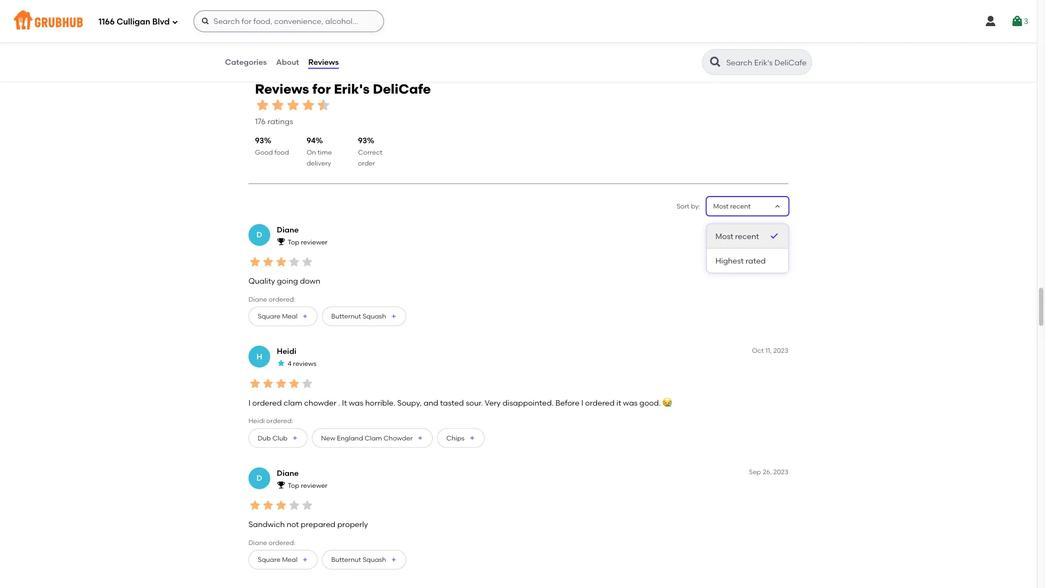 Task type: vqa. For each thing, say whether or not it's contained in the screenshot.
PRESSED RETAIL
no



Task type: describe. For each thing, give the bounding box(es) containing it.
club
[[272, 434, 288, 442]]

search icon image
[[709, 56, 722, 69]]

square for sandwich
[[258, 556, 281, 564]]

diane down sandwich
[[249, 539, 267, 547]]

94 on time delivery
[[307, 136, 332, 167]]

chips button
[[437, 428, 485, 448]]

going
[[277, 277, 298, 286]]

meal for not
[[282, 556, 298, 564]]

highest rated
[[716, 256, 766, 265]]

2023 for i ordered clam chowder . it was horrible.  soupy, and tasted sour. very disappointed.  before i ordered it was good.  😪
[[774, 346, 789, 354]]

176
[[255, 117, 266, 126]]

new england clam chowder button
[[312, 428, 433, 448]]

plus icon image for new england clam chowder button
[[417, 435, 424, 441]]

order
[[358, 159, 375, 167]]

squash for sandwich not prepared  properly
[[363, 556, 386, 564]]

caret down icon image
[[773, 202, 782, 211]]

good.
[[640, 398, 661, 408]]

clam
[[284, 398, 302, 408]]

diane up going
[[277, 225, 299, 234]]

very
[[485, 398, 501, 408]]

square meal for sandwich
[[258, 556, 298, 564]]

new england clam chowder
[[321, 434, 413, 442]]

horrible.
[[365, 398, 396, 408]]

93 for 93 good food
[[255, 136, 264, 145]]

dub club
[[258, 434, 288, 442]]

good
[[255, 148, 273, 156]]

reviews
[[293, 360, 317, 368]]

0 horizontal spatial svg image
[[172, 19, 178, 25]]

93 good food
[[255, 136, 289, 156]]

main navigation navigation
[[0, 0, 1037, 42]]

squash for quality  going  down
[[363, 312, 386, 320]]

quality  going  down
[[249, 277, 320, 286]]

ratings
[[268, 117, 293, 126]]

3 button
[[1011, 11, 1028, 31]]

most recent option
[[707, 224, 789, 249]]

categories button
[[225, 42, 267, 82]]

4 reviews
[[288, 360, 317, 368]]

by:
[[691, 202, 700, 210]]

for
[[312, 81, 331, 97]]

not
[[287, 520, 299, 529]]

sep 26, 2023
[[749, 468, 789, 476]]

1 ordered from the left
[[252, 398, 282, 408]]

sort by:
[[677, 202, 700, 210]]

reviews for reviews for erik's delicafe
[[255, 81, 309, 97]]

dub
[[258, 434, 271, 442]]

recent inside field
[[730, 202, 751, 210]]

check icon image
[[769, 231, 780, 242]]

ordered: for ordered
[[266, 417, 293, 425]]

😪
[[663, 398, 670, 408]]

square meal for quality
[[258, 312, 298, 320]]

and
[[424, 398, 438, 408]]

oct 11, 2023
[[752, 346, 789, 354]]

diane down club
[[277, 468, 299, 478]]

sep
[[749, 468, 761, 476]]

dub club button
[[249, 428, 308, 448]]

delicafe
[[373, 81, 431, 97]]

most recent inside option
[[716, 232, 759, 241]]

1 horizontal spatial svg image
[[201, 17, 210, 26]]

diane ordered: for quality
[[249, 295, 296, 303]]

1166 culligan blvd
[[99, 17, 170, 27]]

93 correct order
[[358, 136, 383, 167]]

correct
[[358, 148, 383, 156]]

blvd
[[152, 17, 170, 27]]

0 vertical spatial most recent
[[714, 202, 751, 210]]

down
[[300, 277, 320, 286]]

weeks
[[755, 225, 774, 233]]

trophy icon image for not
[[277, 481, 286, 490]]

2 ordered from the left
[[585, 398, 615, 408]]

diane ordered: for sandwich
[[249, 539, 296, 547]]

rated
[[746, 256, 766, 265]]

top for not
[[288, 481, 299, 489]]

2023 for sandwich not prepared  properly
[[774, 468, 789, 476]]

sandwich
[[249, 520, 285, 529]]

delivery
[[307, 159, 331, 167]]

butternut for down
[[331, 312, 361, 320]]

most inside option
[[716, 232, 733, 241]]

about button
[[276, 42, 300, 82]]



Task type: locate. For each thing, give the bounding box(es) containing it.
d
[[257, 230, 262, 240], [257, 474, 262, 483]]

star icon image
[[255, 98, 270, 113], [270, 98, 286, 113], [286, 98, 301, 113], [301, 98, 316, 113], [316, 98, 331, 113], [316, 98, 331, 113], [249, 256, 262, 269], [262, 256, 275, 269], [275, 256, 288, 269], [288, 256, 301, 269], [301, 256, 314, 269], [277, 359, 286, 368], [249, 377, 262, 390], [262, 377, 275, 390], [275, 377, 288, 390], [288, 377, 301, 390], [301, 377, 314, 390], [249, 499, 262, 512], [262, 499, 275, 512], [275, 499, 288, 512], [288, 499, 301, 512], [301, 499, 314, 512]]

0 vertical spatial recent
[[730, 202, 751, 210]]

ordered: down not
[[269, 539, 296, 547]]

1 vertical spatial reviews
[[255, 81, 309, 97]]

oct
[[752, 346, 764, 354]]

england
[[337, 434, 363, 442]]

0 vertical spatial meal
[[282, 312, 298, 320]]

butternut squash
[[331, 312, 386, 320], [331, 556, 386, 564]]

top up going
[[288, 238, 299, 246]]

2 top from the top
[[288, 481, 299, 489]]

1 vertical spatial ordered:
[[266, 417, 293, 425]]

butternut squash button for sandwich not prepared  properly
[[322, 550, 406, 570]]

reviewer up prepared
[[301, 481, 328, 489]]

square
[[258, 312, 281, 320], [258, 556, 281, 564]]

square meal button down quality  going  down
[[249, 307, 318, 326]]

2
[[750, 225, 753, 233]]

94
[[307, 136, 316, 145]]

square down quality
[[258, 312, 281, 320]]

2 reviewer from the top
[[301, 481, 328, 489]]

culligan
[[117, 17, 150, 27]]

.
[[338, 398, 340, 408]]

1 vertical spatial top reviewer
[[288, 481, 328, 489]]

heidi up 4
[[277, 347, 296, 356]]

reviewer for down
[[301, 238, 328, 246]]

2 butternut from the top
[[331, 556, 361, 564]]

1 vertical spatial squash
[[363, 556, 386, 564]]

meal down not
[[282, 556, 298, 564]]

diane
[[277, 225, 299, 234], [249, 295, 267, 303], [277, 468, 299, 478], [249, 539, 267, 547]]

reviewer up down
[[301, 238, 328, 246]]

butternut squash for quality  going  down
[[331, 312, 386, 320]]

0 vertical spatial square meal
[[258, 312, 298, 320]]

0 vertical spatial ordered:
[[269, 295, 296, 303]]

heidi for heidi
[[277, 347, 296, 356]]

reviews inside button
[[308, 57, 339, 67]]

0 vertical spatial top
[[288, 238, 299, 246]]

ordered
[[252, 398, 282, 408], [585, 398, 615, 408]]

1 vertical spatial meal
[[282, 556, 298, 564]]

1 square meal button from the top
[[249, 307, 318, 326]]

2 diane ordered: from the top
[[249, 539, 296, 547]]

most recent up highest rated on the right
[[716, 232, 759, 241]]

0 horizontal spatial was
[[349, 398, 364, 408]]

0 horizontal spatial heidi
[[249, 417, 265, 425]]

svg image
[[1011, 15, 1024, 28], [201, 17, 210, 26], [172, 19, 178, 25]]

2 butternut squash from the top
[[331, 556, 386, 564]]

recent
[[730, 202, 751, 210], [735, 232, 759, 241]]

square down sandwich
[[258, 556, 281, 564]]

top reviewer up down
[[288, 238, 328, 246]]

2 horizontal spatial svg image
[[1011, 15, 1024, 28]]

diane down quality
[[249, 295, 267, 303]]

1 vertical spatial 2023
[[774, 468, 789, 476]]

d for sandwich not prepared  properly
[[257, 474, 262, 483]]

0 vertical spatial top reviewer
[[288, 238, 328, 246]]

0 vertical spatial most
[[714, 202, 729, 210]]

trophy icon image up quality  going  down
[[277, 237, 286, 246]]

1 vertical spatial trophy icon image
[[277, 481, 286, 490]]

svg image inside 3 button
[[1011, 15, 1024, 28]]

0 vertical spatial d
[[257, 230, 262, 240]]

1 vertical spatial butternut squash button
[[322, 550, 406, 570]]

diane ordered: down sandwich
[[249, 539, 296, 547]]

0 vertical spatial reviews
[[308, 57, 339, 67]]

i ordered clam chowder . it was horrible.  soupy, and tasted sour. very disappointed.  before i ordered it was good.  😪
[[249, 398, 670, 408]]

0 vertical spatial squash
[[363, 312, 386, 320]]

1 vertical spatial recent
[[735, 232, 759, 241]]

1 vertical spatial butternut squash
[[331, 556, 386, 564]]

butternut squash button
[[322, 307, 406, 326], [322, 550, 406, 570]]

reviews down about
[[255, 81, 309, 97]]

ordered: down quality  going  down
[[269, 295, 296, 303]]

most up highest
[[716, 232, 733, 241]]

4
[[288, 360, 292, 368]]

top reviewer for prepared
[[288, 481, 328, 489]]

sandwich not prepared  properly
[[249, 520, 368, 529]]

plus icon image inside new england clam chowder button
[[417, 435, 424, 441]]

1 horizontal spatial was
[[623, 398, 638, 408]]

1 vertical spatial square meal
[[258, 556, 298, 564]]

1 vertical spatial heidi
[[249, 417, 265, 425]]

1 vertical spatial top
[[288, 481, 299, 489]]

square for quality
[[258, 312, 281, 320]]

ordered up heidi ordered:
[[252, 398, 282, 408]]

1 vertical spatial square meal button
[[249, 550, 318, 570]]

1166
[[99, 17, 115, 27]]

time
[[318, 148, 332, 156]]

plus icon image for dub club button
[[292, 435, 298, 441]]

recent up highest rated on the right
[[735, 232, 759, 241]]

1 horizontal spatial 93
[[358, 136, 367, 145]]

it
[[342, 398, 347, 408]]

it
[[617, 398, 621, 408]]

Search for food, convenience, alcohol... search field
[[194, 10, 384, 32]]

1 horizontal spatial i
[[581, 398, 583, 408]]

clam
[[365, 434, 382, 442]]

0 horizontal spatial i
[[249, 398, 251, 408]]

heidi for heidi ordered:
[[249, 417, 265, 425]]

diane ordered: down quality
[[249, 295, 296, 303]]

26,
[[763, 468, 772, 476]]

heidi
[[277, 347, 296, 356], [249, 417, 265, 425]]

1 vertical spatial diane ordered:
[[249, 539, 296, 547]]

tasted
[[440, 398, 464, 408]]

Sort by: field
[[714, 202, 751, 211]]

0 vertical spatial reviewer
[[301, 238, 328, 246]]

1 butternut squash button from the top
[[322, 307, 406, 326]]

plus icon image for chips button
[[469, 435, 476, 441]]

2 square meal from the top
[[258, 556, 298, 564]]

d up quality
[[257, 230, 262, 240]]

0 vertical spatial diane ordered:
[[249, 295, 296, 303]]

reviewer
[[301, 238, 328, 246], [301, 481, 328, 489]]

butternut
[[331, 312, 361, 320], [331, 556, 361, 564]]

2 square from the top
[[258, 556, 281, 564]]

about
[[276, 57, 299, 67]]

93 up good
[[255, 136, 264, 145]]

sort
[[677, 202, 690, 210]]

most recent up 2
[[714, 202, 751, 210]]

1 top from the top
[[288, 238, 299, 246]]

0 vertical spatial butternut squash
[[331, 312, 386, 320]]

plus icon image for going's square meal button
[[302, 313, 308, 320]]

soupy,
[[397, 398, 422, 408]]

2023 right 26,
[[774, 468, 789, 476]]

top reviewer for down
[[288, 238, 328, 246]]

0 horizontal spatial 93
[[255, 136, 264, 145]]

0 vertical spatial 2023
[[774, 346, 789, 354]]

properly
[[337, 520, 368, 529]]

1 vertical spatial reviewer
[[301, 481, 328, 489]]

plus icon image
[[302, 313, 308, 320], [391, 313, 397, 320], [292, 435, 298, 441], [417, 435, 424, 441], [469, 435, 476, 441], [302, 557, 308, 563], [391, 557, 397, 563]]

reviews for reviews
[[308, 57, 339, 67]]

top for going
[[288, 238, 299, 246]]

ordered:
[[269, 295, 296, 303], [266, 417, 293, 425], [269, 539, 296, 547]]

1 meal from the top
[[282, 312, 298, 320]]

food
[[274, 148, 289, 156]]

d for quality  going  down
[[257, 230, 262, 240]]

most
[[714, 202, 729, 210], [716, 232, 733, 241]]

square meal down sandwich
[[258, 556, 298, 564]]

1 was from the left
[[349, 398, 364, 408]]

1 square meal from the top
[[258, 312, 298, 320]]

1 butternut from the top
[[331, 312, 361, 320]]

plus icon image for butternut squash button associated with quality  going  down
[[391, 313, 397, 320]]

trophy icon image for going
[[277, 237, 286, 246]]

most right by:
[[714, 202, 729, 210]]

1 d from the top
[[257, 230, 262, 240]]

93 up correct
[[358, 136, 367, 145]]

1 vertical spatial most
[[716, 232, 733, 241]]

chowder
[[384, 434, 413, 442]]

1 93 from the left
[[255, 136, 264, 145]]

butternut for prepared
[[331, 556, 361, 564]]

butternut squash for sandwich not prepared  properly
[[331, 556, 386, 564]]

i up heidi ordered:
[[249, 398, 251, 408]]

2 square meal button from the top
[[249, 550, 318, 570]]

meal down going
[[282, 312, 298, 320]]

top
[[288, 238, 299, 246], [288, 481, 299, 489]]

0 vertical spatial square
[[258, 312, 281, 320]]

quality
[[249, 277, 275, 286]]

h
[[257, 352, 262, 361]]

chowder
[[304, 398, 337, 408]]

i
[[249, 398, 251, 408], [581, 398, 583, 408]]

meal for going
[[282, 312, 298, 320]]

93 for 93 correct order
[[358, 136, 367, 145]]

11,
[[766, 346, 772, 354]]

ordered: for not
[[269, 539, 296, 547]]

93
[[255, 136, 264, 145], [358, 136, 367, 145]]

plus icon image inside dub club button
[[292, 435, 298, 441]]

new
[[321, 434, 335, 442]]

1 trophy icon image from the top
[[277, 237, 286, 246]]

2 i from the left
[[581, 398, 583, 408]]

erik's
[[334, 81, 370, 97]]

square meal
[[258, 312, 298, 320], [258, 556, 298, 564]]

2 was from the left
[[623, 398, 638, 408]]

square meal button for going
[[249, 307, 318, 326]]

top reviewer up sandwich not prepared  properly
[[288, 481, 328, 489]]

0 vertical spatial trophy icon image
[[277, 237, 286, 246]]

square meal button down not
[[249, 550, 318, 570]]

2 d from the top
[[257, 474, 262, 483]]

1 horizontal spatial heidi
[[277, 347, 296, 356]]

reviews for erik's delicafe
[[255, 81, 431, 97]]

meal
[[282, 312, 298, 320], [282, 556, 298, 564]]

square meal down quality  going  down
[[258, 312, 298, 320]]

was
[[349, 398, 364, 408], [623, 398, 638, 408]]

1 i from the left
[[249, 398, 251, 408]]

1 squash from the top
[[363, 312, 386, 320]]

i right before
[[581, 398, 583, 408]]

2 trophy icon image from the top
[[277, 481, 286, 490]]

93 inside 93 good food
[[255, 136, 264, 145]]

reviewer for prepared
[[301, 481, 328, 489]]

ordered: up club
[[266, 417, 293, 425]]

most recent
[[714, 202, 751, 210], [716, 232, 759, 241]]

svg image
[[984, 15, 997, 28]]

chips
[[447, 434, 465, 442]]

1 vertical spatial butternut
[[331, 556, 361, 564]]

2 93 from the left
[[358, 136, 367, 145]]

1 horizontal spatial ordered
[[585, 398, 615, 408]]

2 meal from the top
[[282, 556, 298, 564]]

0 horizontal spatial ordered
[[252, 398, 282, 408]]

sour.
[[466, 398, 483, 408]]

trophy icon image
[[277, 237, 286, 246], [277, 481, 286, 490]]

0 vertical spatial heidi
[[277, 347, 296, 356]]

plus icon image for butternut squash button corresponding to sandwich not prepared  properly
[[391, 557, 397, 563]]

square meal button for not
[[249, 550, 318, 570]]

1 vertical spatial square
[[258, 556, 281, 564]]

top up not
[[288, 481, 299, 489]]

squash
[[363, 312, 386, 320], [363, 556, 386, 564]]

0 vertical spatial butternut
[[331, 312, 361, 320]]

trophy icon image up sandwich
[[277, 481, 286, 490]]

2 top reviewer from the top
[[288, 481, 328, 489]]

2 squash from the top
[[363, 556, 386, 564]]

heidi up dub
[[249, 417, 265, 425]]

3
[[1024, 17, 1028, 26]]

1 2023 from the top
[[774, 346, 789, 354]]

before
[[556, 398, 580, 408]]

1 square from the top
[[258, 312, 281, 320]]

recent inside option
[[735, 232, 759, 241]]

reviews button
[[308, 42, 339, 82]]

0 vertical spatial square meal button
[[249, 307, 318, 326]]

highest
[[716, 256, 744, 265]]

prepared
[[301, 520, 336, 529]]

heidi ordered:
[[249, 417, 293, 425]]

plus icon image inside chips button
[[469, 435, 476, 441]]

ago
[[776, 225, 789, 233]]

1 reviewer from the top
[[301, 238, 328, 246]]

176 ratings
[[255, 117, 293, 126]]

reviews up for
[[308, 57, 339, 67]]

ordered left it
[[585, 398, 615, 408]]

1 top reviewer from the top
[[288, 238, 328, 246]]

d down dub
[[257, 474, 262, 483]]

Search Erik's DeliCafe search field
[[725, 57, 809, 68]]

2023
[[774, 346, 789, 354], [774, 468, 789, 476]]

disappointed.
[[503, 398, 554, 408]]

most inside field
[[714, 202, 729, 210]]

0 vertical spatial butternut squash button
[[322, 307, 406, 326]]

categories
[[225, 57, 267, 67]]

2 butternut squash button from the top
[[322, 550, 406, 570]]

recent up 2
[[730, 202, 751, 210]]

1 butternut squash from the top
[[331, 312, 386, 320]]

plus icon image for not's square meal button
[[302, 557, 308, 563]]

2 2023 from the top
[[774, 468, 789, 476]]

ordered: for going
[[269, 295, 296, 303]]

1 vertical spatial d
[[257, 474, 262, 483]]

2023 right '11,'
[[774, 346, 789, 354]]

2 vertical spatial ordered:
[[269, 539, 296, 547]]

on
[[307, 148, 316, 156]]

93 inside 93 correct order
[[358, 136, 367, 145]]

1 diane ordered: from the top
[[249, 295, 296, 303]]

1 vertical spatial most recent
[[716, 232, 759, 241]]

butternut squash button for quality  going  down
[[322, 307, 406, 326]]

2 weeks ago
[[750, 225, 789, 233]]



